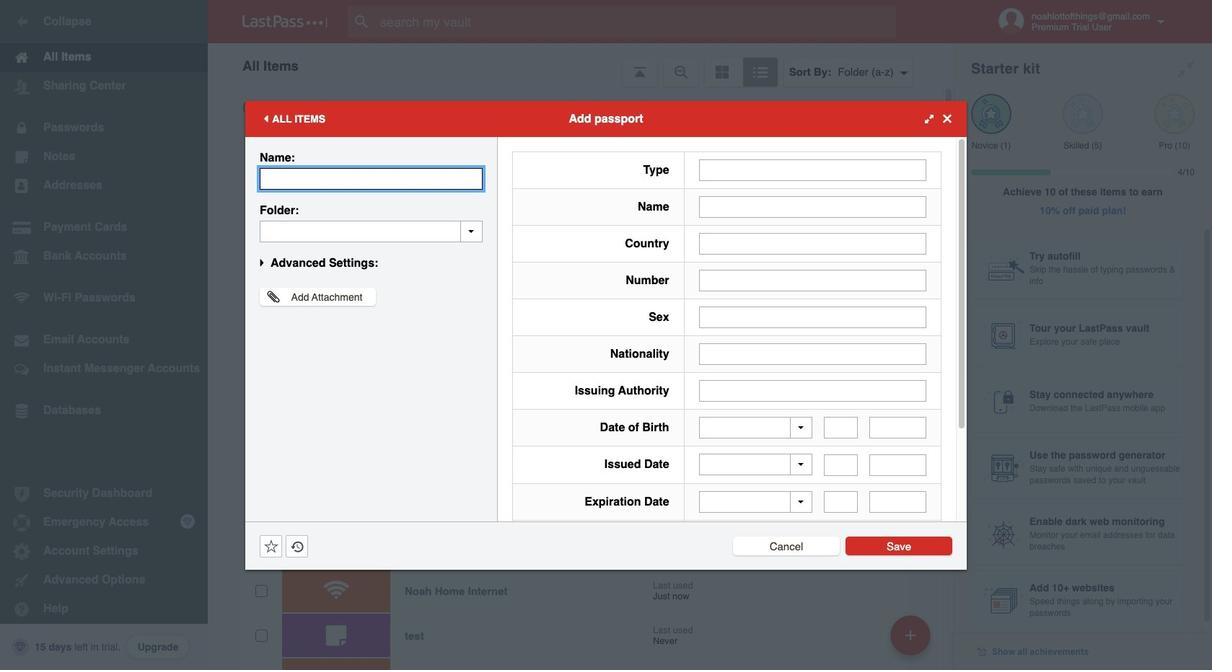 Task type: locate. For each thing, give the bounding box(es) containing it.
new item image
[[905, 630, 916, 640]]

None text field
[[699, 196, 926, 218], [824, 454, 858, 476], [824, 491, 858, 513], [870, 491, 926, 513], [699, 196, 926, 218], [824, 454, 858, 476], [824, 491, 858, 513], [870, 491, 926, 513]]

vault options navigation
[[208, 43, 954, 87]]

lastpass image
[[242, 15, 328, 28]]

new item navigation
[[885, 611, 939, 670]]

dialog
[[245, 101, 967, 626]]

Search search field
[[348, 6, 924, 38]]

search my vault text field
[[348, 6, 924, 38]]

None text field
[[699, 159, 926, 181], [260, 168, 483, 189], [260, 220, 483, 242], [699, 233, 926, 254], [699, 269, 926, 291], [699, 306, 926, 328], [699, 343, 926, 365], [699, 380, 926, 402], [824, 417, 858, 439], [870, 417, 926, 439], [870, 454, 926, 476], [699, 159, 926, 181], [260, 168, 483, 189], [260, 220, 483, 242], [699, 233, 926, 254], [699, 269, 926, 291], [699, 306, 926, 328], [699, 343, 926, 365], [699, 380, 926, 402], [824, 417, 858, 439], [870, 417, 926, 439], [870, 454, 926, 476]]



Task type: describe. For each thing, give the bounding box(es) containing it.
main navigation navigation
[[0, 0, 208, 670]]



